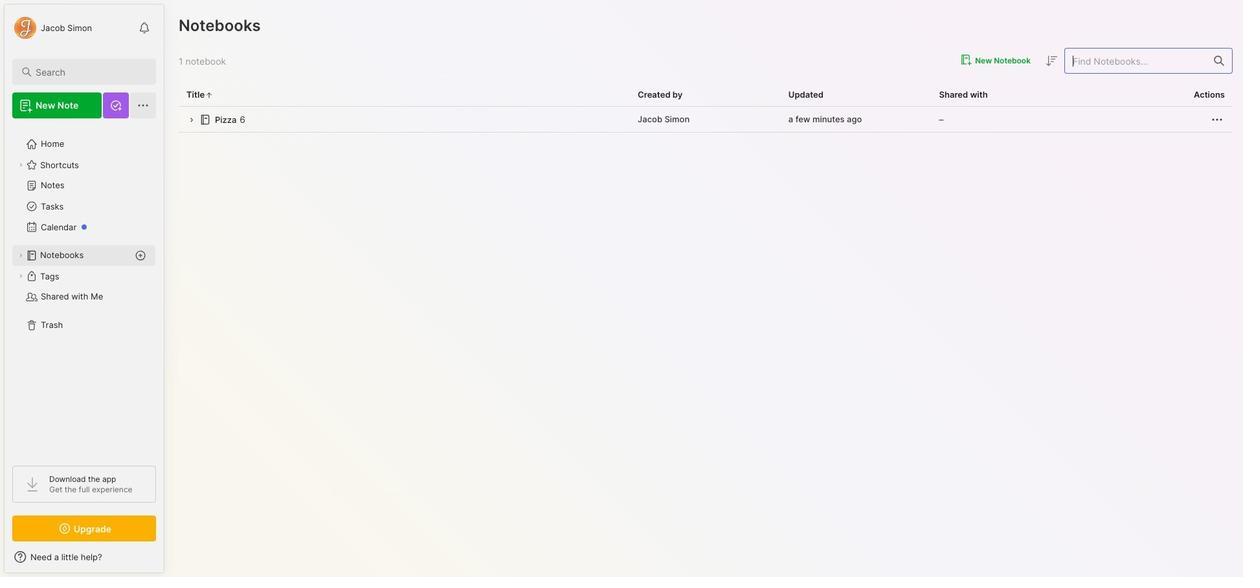 Task type: vqa. For each thing, say whether or not it's contained in the screenshot.
1st for from the left
no



Task type: locate. For each thing, give the bounding box(es) containing it.
none search field inside main element
[[36, 64, 144, 80]]

sort options image
[[1044, 53, 1060, 69]]

tree
[[5, 126, 164, 455]]

main element
[[0, 0, 168, 578]]

Find Notebooks… text field
[[1066, 50, 1207, 72]]

more actions image
[[1210, 112, 1226, 127]]

row
[[179, 107, 1234, 133]]

None search field
[[36, 64, 144, 80]]



Task type: describe. For each thing, give the bounding box(es) containing it.
More actions field
[[1210, 112, 1226, 127]]

expand tags image
[[17, 273, 25, 281]]

Sort field
[[1044, 53, 1060, 69]]

tree inside main element
[[5, 126, 164, 455]]

expand notebooks image
[[17, 252, 25, 260]]

WHAT'S NEW field
[[5, 547, 164, 568]]

arrow image
[[187, 116, 196, 125]]

click to collapse image
[[164, 554, 173, 569]]

Account field
[[12, 15, 92, 41]]

Search text field
[[36, 66, 144, 78]]



